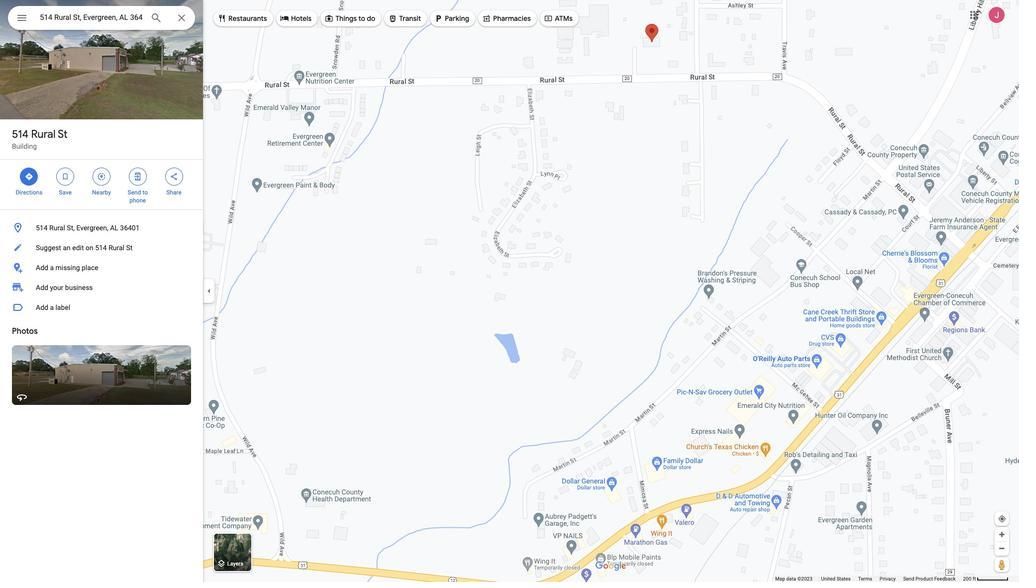 Task type: vqa. For each thing, say whether or not it's contained in the screenshot.
rightmost 1
no



Task type: describe. For each thing, give the bounding box(es) containing it.
suggest an edit on 514 rural st button
[[0, 238, 203, 258]]


[[16, 11, 28, 25]]

transit
[[399, 14, 421, 23]]

514 Rural St, Evergreen, AL 36401 field
[[8, 6, 195, 30]]


[[170, 171, 178, 182]]

an
[[63, 244, 71, 252]]

514 inside button
[[95, 244, 107, 252]]


[[25, 171, 34, 182]]

parking
[[445, 14, 469, 23]]

al
[[110, 224, 118, 232]]

514 rural st building
[[12, 127, 68, 150]]

place
[[82, 264, 98, 272]]

add for add a label
[[36, 304, 48, 312]]

200 ft
[[963, 576, 976, 582]]

privacy button
[[880, 576, 896, 582]]

do
[[367, 14, 375, 23]]


[[280, 13, 289, 24]]

united states button
[[821, 576, 851, 582]]

restaurants
[[228, 14, 267, 23]]

missing
[[55, 264, 80, 272]]

suggest an edit on 514 rural st
[[36, 244, 133, 252]]

atms
[[555, 14, 573, 23]]

 restaurants
[[217, 13, 267, 24]]

edit
[[72, 244, 84, 252]]

your
[[50, 284, 63, 292]]

send for send product feedback
[[903, 576, 915, 582]]

map
[[775, 576, 785, 582]]

200
[[963, 576, 972, 582]]

united
[[821, 576, 836, 582]]

building
[[12, 142, 37, 150]]

add a missing place button
[[0, 258, 203, 278]]

add a missing place
[[36, 264, 98, 272]]

add for add your business
[[36, 284, 48, 292]]

514 for st
[[12, 127, 29, 141]]

feedback
[[934, 576, 956, 582]]

 transit
[[388, 13, 421, 24]]


[[61, 171, 70, 182]]

label
[[55, 304, 70, 312]]

collapse side panel image
[[204, 286, 215, 297]]

layers
[[227, 561, 243, 568]]

st,
[[67, 224, 75, 232]]

st inside 514 rural st building
[[58, 127, 68, 141]]

share
[[166, 189, 182, 196]]

terms button
[[858, 576, 872, 582]]

36401
[[120, 224, 140, 232]]

save
[[59, 189, 72, 196]]

 atms
[[544, 13, 573, 24]]

zoom out image
[[998, 545, 1006, 552]]

united states
[[821, 576, 851, 582]]

pharmacies
[[493, 14, 531, 23]]

rural inside suggest an edit on 514 rural st button
[[109, 244, 124, 252]]

send to phone
[[128, 189, 148, 204]]

add your business
[[36, 284, 93, 292]]


[[133, 171, 142, 182]]

actions for 514 rural st region
[[0, 160, 203, 210]]


[[325, 13, 334, 24]]



Task type: locate. For each thing, give the bounding box(es) containing it.
st
[[58, 127, 68, 141], [126, 244, 133, 252]]

send for send to phone
[[128, 189, 141, 196]]

directions
[[16, 189, 42, 196]]

google maps element
[[0, 0, 1019, 582]]

send left product
[[903, 576, 915, 582]]

footer inside google maps element
[[775, 576, 963, 582]]

 things to do
[[325, 13, 375, 24]]

things
[[336, 14, 357, 23]]

 parking
[[434, 13, 469, 24]]

514 rural st main content
[[0, 0, 203, 582]]

product
[[916, 576, 933, 582]]

514 for st,
[[36, 224, 48, 232]]

business
[[65, 284, 93, 292]]

514 rural st, evergreen, al 36401
[[36, 224, 140, 232]]

nearby
[[92, 189, 111, 196]]

0 vertical spatial add
[[36, 264, 48, 272]]

to
[[359, 14, 365, 23], [143, 189, 148, 196]]


[[544, 13, 553, 24]]

rural down al
[[109, 244, 124, 252]]

photos
[[12, 326, 38, 336]]

0 horizontal spatial 514
[[12, 127, 29, 141]]

add inside button
[[36, 264, 48, 272]]

0 vertical spatial 514
[[12, 127, 29, 141]]

a for label
[[50, 304, 54, 312]]

1 vertical spatial rural
[[49, 224, 65, 232]]

200 ft button
[[963, 576, 1009, 582]]

a
[[50, 264, 54, 272], [50, 304, 54, 312]]

1 vertical spatial to
[[143, 189, 148, 196]]

rural for st
[[31, 127, 56, 141]]

privacy
[[880, 576, 896, 582]]

0 vertical spatial st
[[58, 127, 68, 141]]

send up phone
[[128, 189, 141, 196]]

2 horizontal spatial 514
[[95, 244, 107, 252]]

add
[[36, 264, 48, 272], [36, 284, 48, 292], [36, 304, 48, 312]]

add down "suggest"
[[36, 264, 48, 272]]

©2023
[[798, 576, 813, 582]]

1 horizontal spatial to
[[359, 14, 365, 23]]

a inside button
[[50, 304, 54, 312]]

None field
[[40, 11, 142, 23]]

1 vertical spatial send
[[903, 576, 915, 582]]

send product feedback
[[903, 576, 956, 582]]

2 add from the top
[[36, 284, 48, 292]]

1 vertical spatial 514
[[36, 224, 48, 232]]

1 vertical spatial a
[[50, 304, 54, 312]]

add left label
[[36, 304, 48, 312]]

514 up "suggest"
[[36, 224, 48, 232]]

data
[[786, 576, 796, 582]]

3 add from the top
[[36, 304, 48, 312]]

add your business link
[[0, 278, 203, 298]]

add a label
[[36, 304, 70, 312]]

a for missing
[[50, 264, 54, 272]]


[[482, 13, 491, 24]]

footer containing map data ©2023
[[775, 576, 963, 582]]

send product feedback button
[[903, 576, 956, 582]]

1 add from the top
[[36, 264, 48, 272]]

hotels
[[291, 14, 312, 23]]

zoom in image
[[998, 531, 1006, 539]]

st inside suggest an edit on 514 rural st button
[[126, 244, 133, 252]]

 pharmacies
[[482, 13, 531, 24]]

phone
[[130, 197, 146, 204]]

1 vertical spatial st
[[126, 244, 133, 252]]

to inside  things to do
[[359, 14, 365, 23]]

0 vertical spatial to
[[359, 14, 365, 23]]


[[388, 13, 397, 24]]

evergreen,
[[76, 224, 108, 232]]

rural up building
[[31, 127, 56, 141]]

rural left st,
[[49, 224, 65, 232]]

2 vertical spatial rural
[[109, 244, 124, 252]]

1 horizontal spatial 514
[[36, 224, 48, 232]]

st up 
[[58, 127, 68, 141]]

 search field
[[8, 6, 195, 32]]

1 horizontal spatial send
[[903, 576, 915, 582]]

states
[[837, 576, 851, 582]]

send
[[128, 189, 141, 196], [903, 576, 915, 582]]


[[97, 171, 106, 182]]

2 vertical spatial 514
[[95, 244, 107, 252]]

514 rural st, evergreen, al 36401 button
[[0, 218, 203, 238]]

2 a from the top
[[50, 304, 54, 312]]

0 vertical spatial a
[[50, 264, 54, 272]]

2 vertical spatial add
[[36, 304, 48, 312]]

suggest
[[36, 244, 61, 252]]

a inside button
[[50, 264, 54, 272]]

rural
[[31, 127, 56, 141], [49, 224, 65, 232], [109, 244, 124, 252]]

add for add a missing place
[[36, 264, 48, 272]]

1 horizontal spatial st
[[126, 244, 133, 252]]

google account: james peterson  
(james.peterson1902@gmail.com) image
[[989, 7, 1005, 23]]

to inside 'send to phone'
[[143, 189, 148, 196]]

map data ©2023
[[775, 576, 814, 582]]

514 inside button
[[36, 224, 48, 232]]

st down 36401
[[126, 244, 133, 252]]

514 inside 514 rural st building
[[12, 127, 29, 141]]

footer
[[775, 576, 963, 582]]

on
[[86, 244, 93, 252]]

514 right on
[[95, 244, 107, 252]]

a left label
[[50, 304, 54, 312]]


[[217, 13, 226, 24]]

0 horizontal spatial send
[[128, 189, 141, 196]]

 hotels
[[280, 13, 312, 24]]

514
[[12, 127, 29, 141], [36, 224, 48, 232], [95, 244, 107, 252]]

to left do
[[359, 14, 365, 23]]


[[434, 13, 443, 24]]

0 vertical spatial rural
[[31, 127, 56, 141]]

none field inside "514 rural st, evergreen, al 36401" field
[[40, 11, 142, 23]]

terms
[[858, 576, 872, 582]]

0 horizontal spatial to
[[143, 189, 148, 196]]

to up phone
[[143, 189, 148, 196]]

add inside button
[[36, 304, 48, 312]]

ft
[[973, 576, 976, 582]]

send inside button
[[903, 576, 915, 582]]

add left "your"
[[36, 284, 48, 292]]

rural for st,
[[49, 224, 65, 232]]

show your location image
[[998, 515, 1007, 524]]

a left missing
[[50, 264, 54, 272]]

send inside 'send to phone'
[[128, 189, 141, 196]]

514 up building
[[12, 127, 29, 141]]

0 horizontal spatial st
[[58, 127, 68, 141]]

rural inside 514 rural st, evergreen, al 36401 button
[[49, 224, 65, 232]]

 button
[[8, 6, 36, 32]]

1 vertical spatial add
[[36, 284, 48, 292]]

rural inside 514 rural st building
[[31, 127, 56, 141]]

add a label button
[[0, 298, 203, 318]]

1 a from the top
[[50, 264, 54, 272]]

0 vertical spatial send
[[128, 189, 141, 196]]

show street view coverage image
[[995, 557, 1009, 572]]



